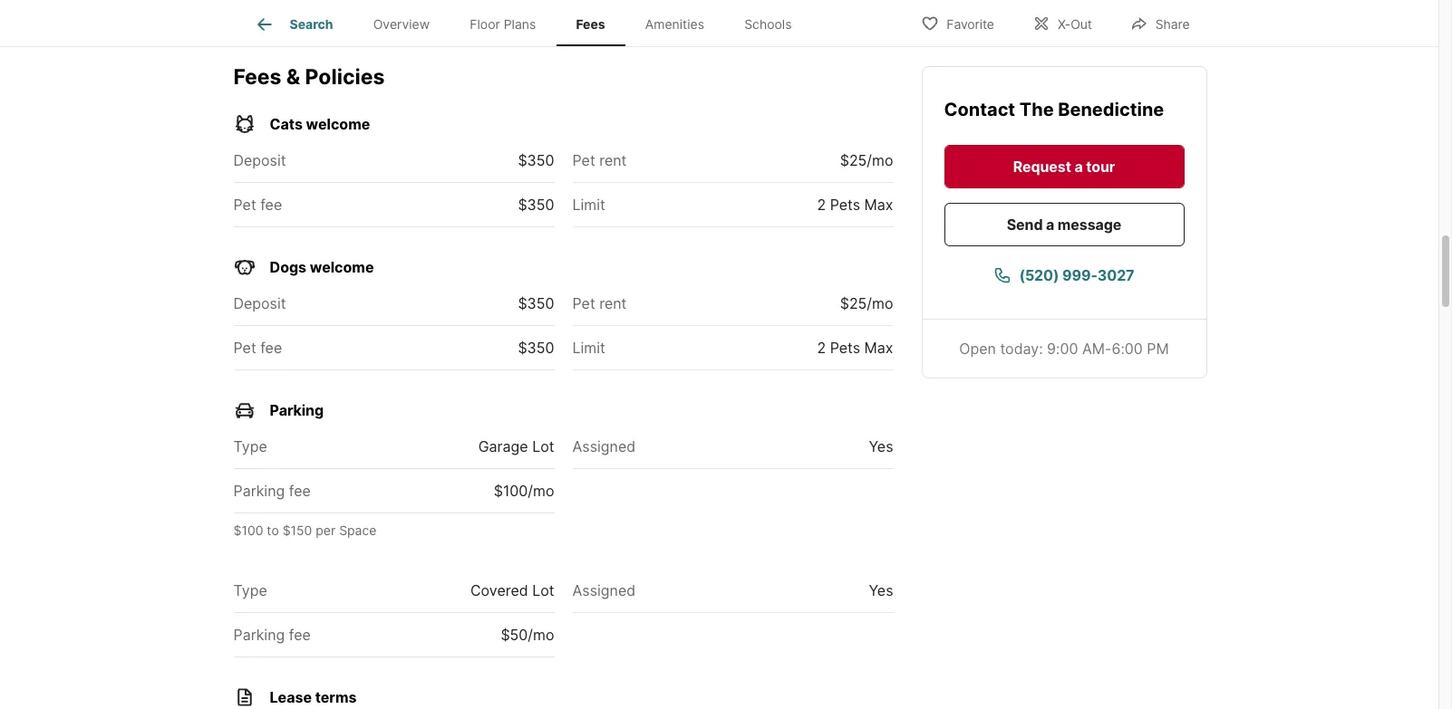Task type: locate. For each thing, give the bounding box(es) containing it.
limit for dogs welcome
[[572, 339, 605, 357]]

0 vertical spatial pet fee
[[233, 196, 282, 214]]

1 vertical spatial 2
[[817, 339, 826, 357]]

1 assigned from the top
[[572, 438, 636, 456]]

2 $25/mo from the top
[[840, 295, 893, 313]]

fee for cats welcome
[[260, 196, 282, 214]]

rent
[[599, 152, 627, 170], [599, 295, 627, 313]]

1 vertical spatial parking
[[233, 482, 285, 501]]

1 vertical spatial yes
[[869, 582, 893, 600]]

parking for garage
[[233, 482, 285, 501]]

garage lot
[[478, 438, 554, 456]]

open
[[959, 339, 996, 357]]

pets for cats welcome
[[830, 196, 860, 214]]

2 deposit from the top
[[233, 295, 286, 313]]

pet fee down the dogs
[[233, 339, 282, 357]]

&
[[286, 64, 300, 89]]

0 vertical spatial limit
[[572, 196, 605, 214]]

dogs
[[270, 259, 306, 277]]

1 horizontal spatial a
[[1075, 157, 1083, 175]]

1 vertical spatial pet fee
[[233, 339, 282, 357]]

$25/mo for dogs welcome
[[840, 295, 893, 313]]

fee for parking
[[289, 482, 311, 501]]

1 vertical spatial pets
[[830, 339, 860, 357]]

1 vertical spatial $25/mo
[[840, 295, 893, 313]]

4 $350 from the top
[[518, 339, 554, 357]]

0 vertical spatial pet rent
[[572, 152, 627, 170]]

2 rent from the top
[[599, 295, 627, 313]]

a for send
[[1046, 215, 1054, 233]]

1 vertical spatial deposit
[[233, 295, 286, 313]]

1 vertical spatial limit
[[572, 339, 605, 357]]

1 vertical spatial parking fee
[[233, 627, 311, 645]]

2 2 from the top
[[817, 339, 826, 357]]

limit
[[572, 196, 605, 214], [572, 339, 605, 357]]

2 pets from the top
[[830, 339, 860, 357]]

0 vertical spatial parking
[[270, 402, 324, 420]]

0 vertical spatial a
[[1075, 157, 1083, 175]]

x-
[[1058, 16, 1071, 31]]

0 vertical spatial lot
[[532, 438, 554, 456]]

1 pet fee from the top
[[233, 196, 282, 214]]

$25/mo
[[840, 152, 893, 170], [840, 295, 893, 313]]

parking fee
[[233, 482, 311, 501], [233, 627, 311, 645]]

a
[[1075, 157, 1083, 175], [1046, 215, 1054, 233]]

1 vertical spatial type
[[233, 582, 267, 600]]

favorite
[[947, 16, 994, 31]]

fees tab
[[556, 3, 625, 46]]

send
[[1007, 215, 1043, 233]]

1 vertical spatial max
[[864, 339, 893, 357]]

pet
[[572, 152, 595, 170], [233, 196, 256, 214], [572, 295, 595, 313], [233, 339, 256, 357]]

lot right covered
[[532, 582, 554, 600]]

6:00
[[1112, 339, 1143, 357]]

$350
[[518, 152, 554, 170], [518, 196, 554, 214], [518, 295, 554, 313], [518, 339, 554, 357]]

welcome for dogs welcome
[[310, 259, 374, 277]]

type up $100
[[233, 438, 267, 456]]

fees for fees
[[576, 17, 605, 32]]

1 vertical spatial pet rent
[[572, 295, 627, 313]]

overview
[[373, 17, 430, 32]]

2 type from the top
[[233, 582, 267, 600]]

1 vertical spatial a
[[1046, 215, 1054, 233]]

(520) 999-3027
[[1019, 266, 1134, 284]]

0 vertical spatial rent
[[599, 152, 627, 170]]

0 vertical spatial max
[[864, 196, 893, 214]]

x-out
[[1058, 16, 1092, 31]]

0 vertical spatial yes
[[869, 438, 893, 456]]

2 pets max
[[817, 196, 893, 214], [817, 339, 893, 357]]

fees & policies
[[233, 64, 385, 89]]

assigned
[[572, 438, 636, 456], [572, 582, 636, 600]]

deposit
[[233, 152, 286, 170], [233, 295, 286, 313]]

0 vertical spatial fees
[[576, 17, 605, 32]]

deposit down cats
[[233, 152, 286, 170]]

rent for dogs welcome
[[599, 295, 627, 313]]

search
[[290, 17, 333, 32]]

lot for covered lot
[[532, 582, 554, 600]]

pet fee up the dogs
[[233, 196, 282, 214]]

terms
[[315, 689, 357, 707]]

contact the benedictine
[[944, 98, 1164, 120]]

favorite button
[[906, 4, 1010, 41]]

pm
[[1147, 339, 1169, 357]]

covered lot
[[470, 582, 554, 600]]

0 vertical spatial parking fee
[[233, 482, 311, 501]]

parking
[[270, 402, 324, 420], [233, 482, 285, 501], [233, 627, 285, 645]]

1 vertical spatial lot
[[532, 582, 554, 600]]

2 pet fee from the top
[[233, 339, 282, 357]]

a left tour
[[1075, 157, 1083, 175]]

assigned for garage lot
[[572, 438, 636, 456]]

2 limit from the top
[[572, 339, 605, 357]]

1 rent from the top
[[599, 152, 627, 170]]

request
[[1013, 157, 1071, 175]]

1 yes from the top
[[869, 438, 893, 456]]

1 vertical spatial rent
[[599, 295, 627, 313]]

0 vertical spatial pets
[[830, 196, 860, 214]]

0 vertical spatial deposit
[[233, 152, 286, 170]]

1 2 from the top
[[817, 196, 826, 214]]

pet rent for dogs welcome
[[572, 295, 627, 313]]

welcome right the dogs
[[310, 259, 374, 277]]

to
[[267, 523, 279, 539]]

fees right 'plans'
[[576, 17, 605, 32]]

$100 to $150 per space
[[233, 523, 377, 539]]

fees
[[576, 17, 605, 32], [233, 64, 281, 89]]

1 lot from the top
[[532, 438, 554, 456]]

deposit down the dogs
[[233, 295, 286, 313]]

3 $350 from the top
[[518, 295, 554, 313]]

1 vertical spatial assigned
[[572, 582, 636, 600]]

1 horizontal spatial fees
[[576, 17, 605, 32]]

2 2 pets max from the top
[[817, 339, 893, 357]]

floor plans tab
[[450, 3, 556, 46]]

1 vertical spatial fees
[[233, 64, 281, 89]]

welcome
[[306, 115, 370, 133], [310, 259, 374, 277]]

am-
[[1082, 339, 1112, 357]]

welcome down policies
[[306, 115, 370, 133]]

share button
[[1115, 4, 1205, 41]]

yes
[[869, 438, 893, 456], [869, 582, 893, 600]]

1 vertical spatial 2 pets max
[[817, 339, 893, 357]]

overview tab
[[353, 3, 450, 46]]

$25/mo for cats welcome
[[840, 152, 893, 170]]

type
[[233, 438, 267, 456], [233, 582, 267, 600]]

2 lot from the top
[[532, 582, 554, 600]]

1 2 pets max from the top
[[817, 196, 893, 214]]

0 vertical spatial welcome
[[306, 115, 370, 133]]

tab list
[[233, 0, 826, 46]]

pets
[[830, 196, 860, 214], [830, 339, 860, 357]]

2 assigned from the top
[[572, 582, 636, 600]]

lease
[[270, 689, 312, 707]]

fee up $150
[[289, 482, 311, 501]]

send a message button
[[944, 202, 1184, 246]]

2 pet rent from the top
[[572, 295, 627, 313]]

schools
[[744, 17, 792, 32]]

2 max from the top
[[864, 339, 893, 357]]

1 max from the top
[[864, 196, 893, 214]]

0 vertical spatial type
[[233, 438, 267, 456]]

0 vertical spatial 2
[[817, 196, 826, 214]]

open today: 9:00 am-6:00 pm
[[959, 339, 1169, 357]]

0 vertical spatial 2 pets max
[[817, 196, 893, 214]]

2 yes from the top
[[869, 582, 893, 600]]

1 parking fee from the top
[[233, 482, 311, 501]]

garage
[[478, 438, 528, 456]]

$150
[[283, 523, 312, 539]]

dogs welcome
[[270, 259, 374, 277]]

tab list containing search
[[233, 0, 826, 46]]

pet rent
[[572, 152, 627, 170], [572, 295, 627, 313]]

fee down the dogs
[[260, 339, 282, 357]]

fee
[[260, 196, 282, 214], [260, 339, 282, 357], [289, 482, 311, 501], [289, 627, 311, 645]]

2 parking fee from the top
[[233, 627, 311, 645]]

max
[[864, 196, 893, 214], [864, 339, 893, 357]]

lot right garage
[[532, 438, 554, 456]]

fees inside tab
[[576, 17, 605, 32]]

parking for covered
[[233, 627, 285, 645]]

parking fee up the to
[[233, 482, 311, 501]]

rent for cats welcome
[[599, 152, 627, 170]]

1 $25/mo from the top
[[840, 152, 893, 170]]

1 deposit from the top
[[233, 152, 286, 170]]

0 vertical spatial $25/mo
[[840, 152, 893, 170]]

max for cats welcome
[[864, 196, 893, 214]]

x-out button
[[1017, 4, 1107, 41]]

fee up the dogs
[[260, 196, 282, 214]]

type down $100
[[233, 582, 267, 600]]

a right the send
[[1046, 215, 1054, 233]]

amenities
[[645, 17, 704, 32]]

request a tour
[[1013, 157, 1115, 175]]

2 pets max for dogs welcome
[[817, 339, 893, 357]]

0 vertical spatial assigned
[[572, 438, 636, 456]]

fees left &
[[233, 64, 281, 89]]

2 vertical spatial parking
[[233, 627, 285, 645]]

amenities tab
[[625, 3, 724, 46]]

1 limit from the top
[[572, 196, 605, 214]]

benedictine
[[1058, 98, 1164, 120]]

parking fee up the lease
[[233, 627, 311, 645]]

lot
[[532, 438, 554, 456], [532, 582, 554, 600]]

1 type from the top
[[233, 438, 267, 456]]

cats
[[270, 115, 303, 133]]

contact
[[944, 98, 1015, 120]]

0 horizontal spatial a
[[1046, 215, 1054, 233]]

a for request
[[1075, 157, 1083, 175]]

2
[[817, 196, 826, 214], [817, 339, 826, 357]]

1 pets from the top
[[830, 196, 860, 214]]

limit for cats welcome
[[572, 196, 605, 214]]

2 for dogs welcome
[[817, 339, 826, 357]]

1 pet rent from the top
[[572, 152, 627, 170]]

1 vertical spatial welcome
[[310, 259, 374, 277]]

pet fee
[[233, 196, 282, 214], [233, 339, 282, 357]]

0 horizontal spatial fees
[[233, 64, 281, 89]]



Task type: describe. For each thing, give the bounding box(es) containing it.
yes for garage lot
[[869, 438, 893, 456]]

1 $350 from the top
[[518, 152, 554, 170]]

space
[[339, 523, 377, 539]]

floor
[[470, 17, 500, 32]]

floor plans
[[470, 17, 536, 32]]

policies
[[305, 64, 385, 89]]

lot for garage lot
[[532, 438, 554, 456]]

2 pets max for cats welcome
[[817, 196, 893, 214]]

$100/mo
[[494, 482, 554, 501]]

(520) 999-3027 button
[[944, 253, 1184, 296]]

9:00
[[1047, 339, 1078, 357]]

fee up the lease
[[289, 627, 311, 645]]

share
[[1156, 16, 1190, 31]]

pets for dogs welcome
[[830, 339, 860, 357]]

cats welcome
[[270, 115, 370, 133]]

type for covered lot
[[233, 582, 267, 600]]

lease terms
[[270, 689, 357, 707]]

search link
[[253, 14, 333, 35]]

type for garage lot
[[233, 438, 267, 456]]

pet fee for dogs welcome
[[233, 339, 282, 357]]

(520) 999-3027 link
[[944, 253, 1184, 296]]

3027
[[1098, 266, 1134, 284]]

fee for dogs welcome
[[260, 339, 282, 357]]

deposit for dogs welcome
[[233, 295, 286, 313]]

assigned for covered lot
[[572, 582, 636, 600]]

yes for covered lot
[[869, 582, 893, 600]]

covered
[[470, 582, 528, 600]]

$100
[[233, 523, 263, 539]]

welcome for cats welcome
[[306, 115, 370, 133]]

request a tour button
[[944, 144, 1184, 188]]

$50/mo
[[501, 627, 554, 645]]

pet rent for cats welcome
[[572, 152, 627, 170]]

deposit for cats welcome
[[233, 152, 286, 170]]

999-
[[1062, 266, 1098, 284]]

max for dogs welcome
[[864, 339, 893, 357]]

today:
[[1000, 339, 1043, 357]]

pet fee for cats welcome
[[233, 196, 282, 214]]

2 $350 from the top
[[518, 196, 554, 214]]

the
[[1020, 98, 1054, 120]]

send a message
[[1007, 215, 1122, 233]]

(520)
[[1019, 266, 1059, 284]]

schools tab
[[724, 3, 812, 46]]

out
[[1071, 16, 1092, 31]]

parking fee for garage
[[233, 482, 311, 501]]

message
[[1058, 215, 1122, 233]]

2 for cats welcome
[[817, 196, 826, 214]]

parking fee for covered
[[233, 627, 311, 645]]

fees for fees & policies
[[233, 64, 281, 89]]

per
[[316, 523, 336, 539]]

tour
[[1086, 157, 1115, 175]]

plans
[[504, 17, 536, 32]]



Task type: vqa. For each thing, say whether or not it's contained in the screenshot.


